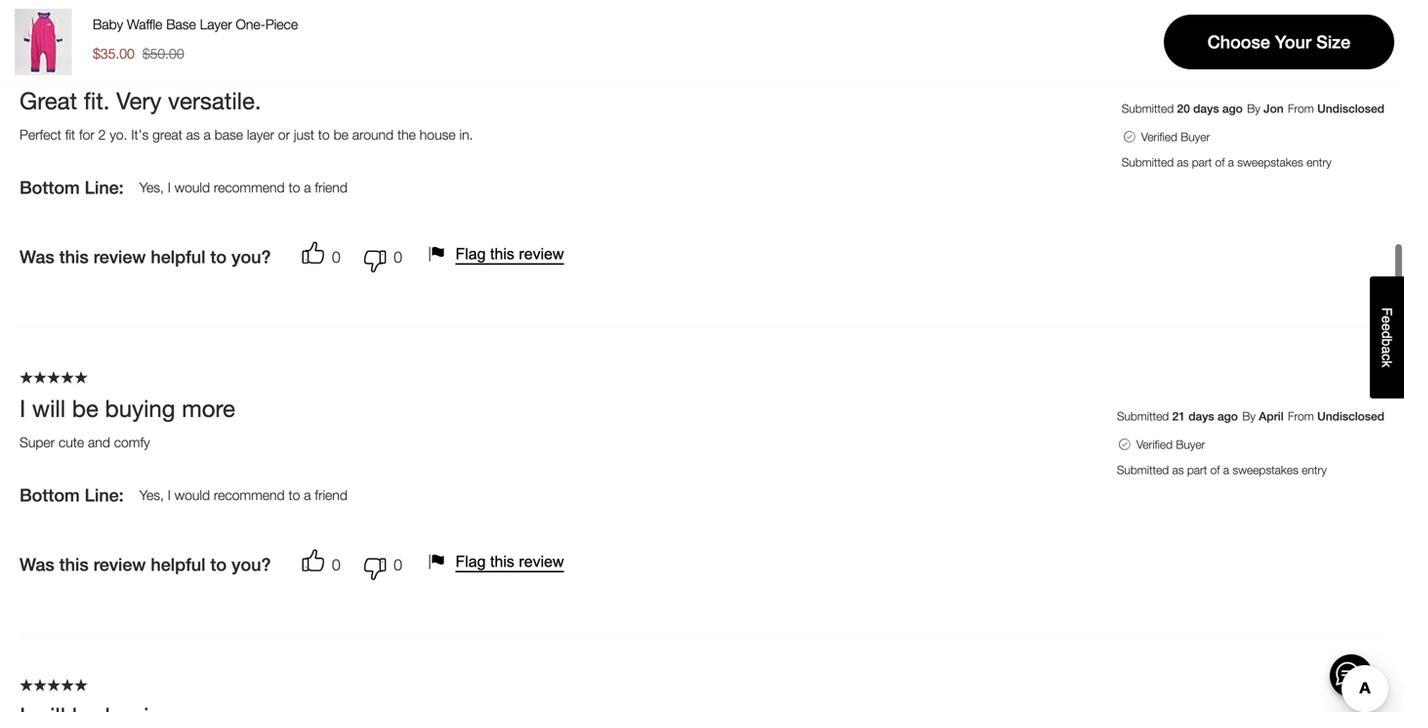 Task type: describe. For each thing, give the bounding box(es) containing it.
was for great
[[20, 247, 54, 267]]

fit
[[65, 127, 75, 143]]

cute
[[59, 434, 84, 451]]

layer
[[247, 127, 274, 143]]

jon
[[1264, 102, 1284, 115]]

days for great fit. very versatile.
[[1194, 102, 1220, 115]]

verified buyer for great fit. very versatile.
[[1142, 130, 1211, 144]]

flag for i will be buying more
[[456, 553, 486, 571]]

as for great fit. very versatile.
[[1178, 156, 1189, 169]]

choose your size button
[[1164, 15, 1395, 69]]

$35.00
[[93, 45, 135, 62]]

by for i will be buying more
[[1243, 410, 1256, 423]]

ago for great fit. very versatile.
[[1223, 102, 1243, 115]]

was for i
[[20, 555, 54, 575]]

1 vertical spatial i
[[20, 394, 26, 422]]

part for i will be buying more
[[1188, 463, 1208, 477]]

recommend for i will be buying more
[[214, 487, 285, 503]]

great
[[20, 87, 77, 114]]

21
[[1173, 410, 1186, 423]]

as for i will be buying more
[[1173, 463, 1185, 477]]

2 e from the top
[[1380, 324, 1396, 331]]

line: for be
[[85, 485, 124, 506]]

undisclosed for great fit. very versatile.
[[1318, 102, 1385, 115]]

ago for i will be buying more
[[1218, 410, 1239, 423]]

1 vertical spatial be
[[72, 394, 99, 422]]

flag this review for i will be buying more
[[456, 553, 564, 571]]

the
[[398, 127, 416, 143]]

i for be
[[168, 487, 171, 503]]

of for great fit. very versatile.
[[1216, 156, 1225, 169]]

and
[[88, 434, 110, 451]]

house
[[420, 127, 456, 143]]

submitted as part of a sweepstakes entry for great fit. very versatile.
[[1122, 156, 1332, 169]]

c
[[1380, 354, 1396, 361]]

was this review helpful to you? for versatile.
[[20, 247, 271, 267]]

yes, i would recommend to a friend for i will be buying more
[[139, 487, 348, 503]]

submitted 20 days ago by jon from undisclosed
[[1122, 102, 1385, 115]]

great
[[153, 127, 182, 143]]

a inside f e e d b a c k button
[[1380, 346, 1396, 354]]

it's
[[131, 127, 149, 143]]

verified for great fit. very versatile.
[[1142, 130, 1178, 144]]

flag this review button for great fit. very versatile.
[[426, 242, 572, 266]]

helpful for buying
[[151, 555, 206, 575]]

or
[[278, 127, 290, 143]]

yes, for buying
[[139, 487, 164, 503]]

bottom line: for fit.
[[20, 177, 124, 198]]

for
[[79, 127, 95, 143]]

entry for i will be buying more
[[1302, 463, 1327, 477]]

i will be buying more
[[20, 394, 235, 422]]

buyer for i will be buying more
[[1177, 438, 1206, 452]]

k
[[1380, 361, 1396, 368]]

20
[[1178, 102, 1191, 115]]

sweepstakes for great fit. very versatile.
[[1238, 156, 1304, 169]]

would for buying
[[175, 487, 210, 503]]



Task type: locate. For each thing, give the bounding box(es) containing it.
of down submitted 20 days ago by jon from undisclosed
[[1216, 156, 1225, 169]]

ago
[[1223, 102, 1243, 115], [1218, 410, 1239, 423]]

sweepstakes down april
[[1233, 463, 1299, 477]]

friend for great fit. very versatile.
[[315, 179, 348, 196]]

0
[[332, 248, 341, 266], [394, 248, 403, 266], [332, 556, 341, 574], [394, 556, 403, 574]]

baby waffle base layer one-piece
[[93, 16, 298, 32]]

1 vertical spatial bottom
[[20, 485, 80, 506]]

0 vertical spatial be
[[334, 127, 349, 143]]

part down the submitted 21 days ago by april from undisclosed at the right of the page
[[1188, 463, 1208, 477]]

sweepstakes
[[1238, 156, 1304, 169], [1233, 463, 1299, 477]]

e up b
[[1380, 324, 1396, 331]]

more
[[182, 394, 235, 422]]

f e e d b a c k button
[[1371, 277, 1405, 399]]

versatile.
[[168, 87, 261, 114]]

1 vertical spatial yes, i would recommend to a friend
[[139, 487, 348, 503]]

as right great
[[186, 127, 200, 143]]

1 e from the top
[[1380, 316, 1396, 324]]

2 flag this review from the top
[[456, 553, 564, 571]]

2 vertical spatial as
[[1173, 463, 1185, 477]]

would for versatile.
[[175, 179, 210, 196]]

base
[[166, 16, 196, 32]]

super
[[20, 434, 55, 451]]

part
[[1193, 156, 1213, 169], [1188, 463, 1208, 477]]

0 vertical spatial from
[[1289, 102, 1315, 115]]

0 vertical spatial undisclosed
[[1318, 102, 1385, 115]]

from
[[1289, 102, 1315, 115], [1289, 410, 1315, 423]]

2 was this review helpful to you? from the top
[[20, 555, 271, 575]]

yes, i would recommend to a friend down perfect fit for 2 yo. it's great as a base layer or just to be around the house in.
[[139, 179, 348, 196]]

be
[[334, 127, 349, 143], [72, 394, 99, 422]]

around
[[352, 127, 394, 143]]

0 vertical spatial by
[[1248, 102, 1261, 115]]

1 undisclosed from the top
[[1318, 102, 1385, 115]]

2 helpful from the top
[[151, 555, 206, 575]]

2 yes, i would recommend to a friend from the top
[[139, 487, 348, 503]]

verified for i will be buying more
[[1137, 438, 1173, 452]]

f
[[1380, 308, 1396, 316]]

from for great fit. very versatile.
[[1289, 102, 1315, 115]]

1 vertical spatial friend
[[315, 487, 348, 503]]

friend
[[315, 179, 348, 196], [315, 487, 348, 503]]

1 friend from the top
[[315, 179, 348, 196]]

1 horizontal spatial be
[[334, 127, 349, 143]]

verified down '20'
[[1142, 130, 1178, 144]]

line: down 2
[[85, 177, 124, 198]]

1 vertical spatial of
[[1211, 463, 1221, 477]]

verified buyer down 21
[[1137, 438, 1206, 452]]

e
[[1380, 316, 1396, 324], [1380, 324, 1396, 331]]

days right 21
[[1189, 410, 1215, 423]]

2 from from the top
[[1289, 410, 1315, 423]]

would down more
[[175, 487, 210, 503]]

super cute and comfy
[[20, 434, 150, 451]]

this
[[490, 245, 515, 263], [59, 247, 89, 267], [490, 553, 515, 571], [59, 555, 89, 575]]

b
[[1380, 339, 1396, 346]]

verified buyer for i will be buying more
[[1137, 438, 1206, 452]]

flag
[[456, 245, 486, 263], [456, 553, 486, 571]]

0 vertical spatial yes,
[[139, 179, 164, 196]]

1 vertical spatial flag this review
[[456, 553, 564, 571]]

bottom
[[20, 177, 80, 198], [20, 485, 80, 506]]

very
[[116, 87, 162, 114]]

verified buyer down '20'
[[1142, 130, 1211, 144]]

days for i will be buying more
[[1189, 410, 1215, 423]]

2 flag from the top
[[456, 553, 486, 571]]

by for great fit. very versatile.
[[1248, 102, 1261, 115]]

2 recommend from the top
[[214, 487, 285, 503]]

0 button
[[302, 238, 349, 277], [349, 238, 410, 277], [302, 545, 349, 584], [349, 545, 410, 584]]

part for great fit. very versatile.
[[1193, 156, 1213, 169]]

0 vertical spatial was this review helpful to you?
[[20, 247, 271, 267]]

would down great
[[175, 179, 210, 196]]

layer
[[200, 16, 232, 32]]

1 vertical spatial buyer
[[1177, 438, 1206, 452]]

bottom for great
[[20, 177, 80, 198]]

0 vertical spatial ago
[[1223, 102, 1243, 115]]

yes, for versatile.
[[139, 179, 164, 196]]

to
[[318, 127, 330, 143], [289, 179, 300, 196], [210, 247, 227, 267], [289, 487, 300, 503], [210, 555, 227, 575]]

2 undisclosed from the top
[[1318, 410, 1385, 423]]

choose your size
[[1208, 32, 1351, 52]]

recommend for great fit. very versatile.
[[214, 179, 285, 196]]

great fit. very versatile.
[[20, 87, 261, 114]]

1 bottom from the top
[[20, 177, 80, 198]]

submitted
[[1122, 102, 1174, 115], [1122, 156, 1174, 169], [1117, 410, 1170, 423], [1117, 463, 1170, 477]]

2 bottom line: from the top
[[20, 485, 124, 506]]

0 vertical spatial flag this review button
[[426, 242, 572, 266]]

undisclosed for i will be buying more
[[1318, 410, 1385, 423]]

0 vertical spatial you?
[[232, 247, 271, 267]]

perfect fit for 2 yo. it's great as a base layer or just to be around the house in.
[[20, 127, 473, 143]]

review
[[519, 245, 564, 263], [93, 247, 146, 267], [519, 553, 564, 571], [93, 555, 146, 575]]

verified
[[1142, 130, 1178, 144], [1137, 438, 1173, 452]]

from right april
[[1289, 410, 1315, 423]]

1 flag this review button from the top
[[426, 242, 572, 266]]

of down the submitted 21 days ago by april from undisclosed at the right of the page
[[1211, 463, 1221, 477]]

verified down 21
[[1137, 438, 1173, 452]]

comfy
[[114, 434, 150, 451]]

bottom line:
[[20, 177, 124, 198], [20, 485, 124, 506]]

be up super cute and comfy
[[72, 394, 99, 422]]

1 vertical spatial flag this review button
[[426, 550, 572, 573]]

flag this review for great fit. very versatile.
[[456, 245, 564, 263]]

yes, down it's
[[139, 179, 164, 196]]

sweepstakes down "jon"
[[1238, 156, 1304, 169]]

0 horizontal spatial be
[[72, 394, 99, 422]]

was this review helpful to you?
[[20, 247, 271, 267], [20, 555, 271, 575]]

of for i will be buying more
[[1211, 463, 1221, 477]]

1 vertical spatial submitted as part of a sweepstakes entry
[[1117, 463, 1327, 477]]

0 vertical spatial bottom line:
[[20, 177, 124, 198]]

submitted as part of a sweepstakes entry down the submitted 21 days ago by april from undisclosed at the right of the page
[[1117, 463, 1327, 477]]

was
[[20, 247, 54, 267], [20, 555, 54, 575]]

yes,
[[139, 179, 164, 196], [139, 487, 164, 503]]

1 would from the top
[[175, 179, 210, 196]]

your
[[1276, 32, 1312, 52]]

of
[[1216, 156, 1225, 169], [1211, 463, 1221, 477]]

waffle
[[127, 16, 162, 32]]

f e e d b a c k
[[1380, 308, 1396, 368]]

base
[[215, 127, 243, 143]]

flag this review button
[[426, 242, 572, 266], [426, 550, 572, 573]]

yes, i would recommend to a friend
[[139, 179, 348, 196], [139, 487, 348, 503]]

0 vertical spatial entry
[[1307, 156, 1332, 169]]

buyer down 21
[[1177, 438, 1206, 452]]

recommend
[[214, 179, 285, 196], [214, 487, 285, 503]]

recommend down perfect fit for 2 yo. it's great as a base layer or just to be around the house in.
[[214, 179, 285, 196]]

0 vertical spatial would
[[175, 179, 210, 196]]

i for very
[[168, 179, 171, 196]]

april
[[1259, 410, 1284, 423]]

1 vertical spatial would
[[175, 487, 210, 503]]

from right "jon"
[[1289, 102, 1315, 115]]

entry down the submitted 21 days ago by april from undisclosed at the right of the page
[[1302, 463, 1327, 477]]

0 vertical spatial recommend
[[214, 179, 285, 196]]

0 vertical spatial flag this review
[[456, 245, 564, 263]]

1 vertical spatial days
[[1189, 410, 1215, 423]]

0 vertical spatial bottom
[[20, 177, 80, 198]]

1 was this review helpful to you? from the top
[[20, 247, 271, 267]]

2 line: from the top
[[85, 485, 124, 506]]

1 vertical spatial line:
[[85, 485, 124, 506]]

submitted as part of a sweepstakes entry down submitted 20 days ago by jon from undisclosed
[[1122, 156, 1332, 169]]

1 recommend from the top
[[214, 179, 285, 196]]

a
[[204, 127, 211, 143], [1229, 156, 1235, 169], [304, 179, 311, 196], [1380, 346, 1396, 354], [1224, 463, 1230, 477], [304, 487, 311, 503]]

flag for great fit. very versatile.
[[456, 245, 486, 263]]

ago left "jon"
[[1223, 102, 1243, 115]]

2 was from the top
[[20, 555, 54, 575]]

flag this review button for i will be buying more
[[426, 550, 572, 573]]

d
[[1380, 331, 1396, 339]]

as
[[186, 127, 200, 143], [1178, 156, 1189, 169], [1173, 463, 1185, 477]]

0 vertical spatial was
[[20, 247, 54, 267]]

1 vertical spatial was this review helpful to you?
[[20, 555, 271, 575]]

1 vertical spatial recommend
[[214, 487, 285, 503]]

just
[[294, 127, 314, 143]]

2 yes, from the top
[[139, 487, 164, 503]]

i left will
[[20, 394, 26, 422]]

sweepstakes for i will be buying more
[[1233, 463, 1299, 477]]

submitted 21 days ago by april from undisclosed
[[1117, 410, 1385, 423]]

ago left april
[[1218, 410, 1239, 423]]

was this review helpful to you? for buying
[[20, 555, 271, 575]]

0 vertical spatial friend
[[315, 179, 348, 196]]

1 vertical spatial part
[[1188, 463, 1208, 477]]

0 vertical spatial yes, i would recommend to a friend
[[139, 179, 348, 196]]

1 vertical spatial was
[[20, 555, 54, 575]]

1 vertical spatial you?
[[232, 555, 271, 575]]

bottom line: for will
[[20, 485, 124, 506]]

flag this review
[[456, 245, 564, 263], [456, 553, 564, 571]]

as down 21
[[1173, 463, 1185, 477]]

in.
[[460, 127, 473, 143]]

2
[[98, 127, 106, 143]]

helpful for versatile.
[[151, 247, 206, 267]]

line:
[[85, 177, 124, 198], [85, 485, 124, 506]]

$50.00
[[142, 45, 184, 62]]

by left "jon"
[[1248, 102, 1261, 115]]

helpful
[[151, 247, 206, 267], [151, 555, 206, 575]]

1 bottom line: from the top
[[20, 177, 124, 198]]

buyer down '20'
[[1181, 130, 1211, 144]]

1 vertical spatial bottom line:
[[20, 485, 124, 506]]

1 vertical spatial entry
[[1302, 463, 1327, 477]]

entry
[[1307, 156, 1332, 169], [1302, 463, 1327, 477]]

1 was from the top
[[20, 247, 54, 267]]

verified buyer
[[1142, 130, 1211, 144], [1137, 438, 1206, 452]]

1 vertical spatial verified buyer
[[1137, 438, 1206, 452]]

1 vertical spatial undisclosed
[[1318, 410, 1385, 423]]

as down '20'
[[1178, 156, 1189, 169]]

bottom down perfect
[[20, 177, 80, 198]]

2 you? from the top
[[232, 555, 271, 575]]

0 vertical spatial part
[[1193, 156, 1213, 169]]

1 you? from the top
[[232, 247, 271, 267]]

yo.
[[110, 127, 127, 143]]

part down submitted 20 days ago by jon from undisclosed
[[1193, 156, 1213, 169]]

1 vertical spatial verified
[[1137, 438, 1173, 452]]

0 vertical spatial i
[[168, 179, 171, 196]]

i down great
[[168, 179, 171, 196]]

1 yes, from the top
[[139, 179, 164, 196]]

0 vertical spatial sweepstakes
[[1238, 156, 1304, 169]]

you? for great fit. very versatile.
[[232, 247, 271, 267]]

line: for very
[[85, 177, 124, 198]]

buyer
[[1181, 130, 1211, 144], [1177, 438, 1206, 452]]

1 from from the top
[[1289, 102, 1315, 115]]

1 vertical spatial yes,
[[139, 487, 164, 503]]

1 flag from the top
[[456, 245, 486, 263]]

2 flag this review button from the top
[[426, 550, 572, 573]]

days
[[1194, 102, 1220, 115], [1189, 410, 1215, 423]]

0 vertical spatial flag
[[456, 245, 486, 263]]

0 vertical spatial days
[[1194, 102, 1220, 115]]

1 vertical spatial by
[[1243, 410, 1256, 423]]

2 friend from the top
[[315, 487, 348, 503]]

submitted as part of a sweepstakes entry for i will be buying more
[[1117, 463, 1327, 477]]

entry for great fit. very versatile.
[[1307, 156, 1332, 169]]

size
[[1317, 32, 1351, 52]]

1 vertical spatial sweepstakes
[[1233, 463, 1299, 477]]

1 vertical spatial helpful
[[151, 555, 206, 575]]

perfect
[[20, 127, 61, 143]]

yes, i would recommend to a friend down more
[[139, 487, 348, 503]]

i down "buying"
[[168, 487, 171, 503]]

from for i will be buying more
[[1289, 410, 1315, 423]]

friend for i will be buying more
[[315, 487, 348, 503]]

piece
[[266, 16, 298, 32]]

0 vertical spatial as
[[186, 127, 200, 143]]

bottom for i
[[20, 485, 80, 506]]

1 yes, i would recommend to a friend from the top
[[139, 179, 348, 196]]

buying
[[105, 394, 175, 422]]

1 flag this review from the top
[[456, 245, 564, 263]]

2 would from the top
[[175, 487, 210, 503]]

0 vertical spatial helpful
[[151, 247, 206, 267]]

undisclosed
[[1318, 102, 1385, 115], [1318, 410, 1385, 423]]

1 vertical spatial as
[[1178, 156, 1189, 169]]

submitted as part of a sweepstakes entry
[[1122, 156, 1332, 169], [1117, 463, 1327, 477]]

buyer for great fit. very versatile.
[[1181, 130, 1211, 144]]

baby
[[93, 16, 123, 32]]

by left april
[[1243, 410, 1256, 423]]

will
[[32, 394, 66, 422]]

one-
[[236, 16, 266, 32]]

1 vertical spatial from
[[1289, 410, 1315, 423]]

bottom line: down the cute
[[20, 485, 124, 506]]

0 vertical spatial submitted as part of a sweepstakes entry
[[1122, 156, 1332, 169]]

bottom down super
[[20, 485, 80, 506]]

would
[[175, 179, 210, 196], [175, 487, 210, 503]]

https://images.thenorthface.com/is/image/thenorthface/nf0a7wwk_wug_hero?$color swatch$ image
[[10, 9, 76, 75]]

recommend down more
[[214, 487, 285, 503]]

be left "around"
[[334, 127, 349, 143]]

e up "d"
[[1380, 316, 1396, 324]]

choose
[[1208, 32, 1271, 52]]

2 bottom from the top
[[20, 485, 80, 506]]

bottom line: down fit
[[20, 177, 124, 198]]

you?
[[232, 247, 271, 267], [232, 555, 271, 575]]

yes, i would recommend to a friend for great fit. very versatile.
[[139, 179, 348, 196]]

undisclosed down k at the bottom right
[[1318, 410, 1385, 423]]

i
[[168, 179, 171, 196], [20, 394, 26, 422], [168, 487, 171, 503]]

0 vertical spatial line:
[[85, 177, 124, 198]]

entry down submitted 20 days ago by jon from undisclosed
[[1307, 156, 1332, 169]]

0 vertical spatial verified
[[1142, 130, 1178, 144]]

undisclosed down size
[[1318, 102, 1385, 115]]

line: down and
[[85, 485, 124, 506]]

1 vertical spatial ago
[[1218, 410, 1239, 423]]

1 helpful from the top
[[151, 247, 206, 267]]

1 vertical spatial flag
[[456, 553, 486, 571]]

2 vertical spatial i
[[168, 487, 171, 503]]

1 line: from the top
[[85, 177, 124, 198]]

you? for i will be buying more
[[232, 555, 271, 575]]

fit.
[[84, 87, 110, 114]]

0 vertical spatial verified buyer
[[1142, 130, 1211, 144]]

by
[[1248, 102, 1261, 115], [1243, 410, 1256, 423]]

days right '20'
[[1194, 102, 1220, 115]]

0 vertical spatial buyer
[[1181, 130, 1211, 144]]

0 vertical spatial of
[[1216, 156, 1225, 169]]

yes, down comfy
[[139, 487, 164, 503]]



Task type: vqa. For each thing, say whether or not it's contained in the screenshot.


